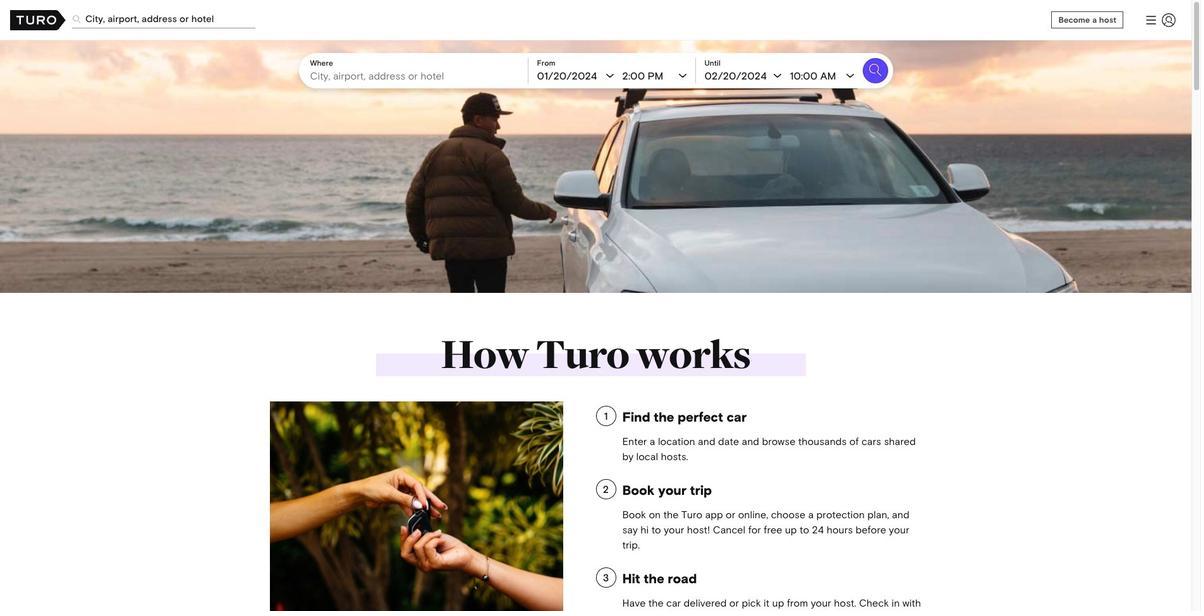 Task type: vqa. For each thing, say whether or not it's contained in the screenshot.
BOOK related to Book on the Turo app or online, choose a protection plan, and say hi to your host! Cancel for free up to 24 hours before your trip.
no



Task type: describe. For each thing, give the bounding box(es) containing it.
menu element
[[1138, 7, 1181, 33]]



Task type: locate. For each thing, give the bounding box(es) containing it.
1 vertical spatial city, airport, address or hotel field
[[310, 68, 521, 83]]

0 horizontal spatial city, airport, address or hotel field
[[72, 9, 255, 28]]

1 horizontal spatial city, airport, address or hotel field
[[310, 68, 521, 83]]

None field
[[72, 0, 1044, 38], [310, 68, 521, 83], [72, 0, 1044, 38], [310, 68, 521, 83]]

turo host handing keys to guest image
[[270, 402, 563, 612]]

0 vertical spatial city, airport, address or hotel field
[[72, 9, 255, 28]]

turo image
[[10, 10, 66, 30]]

City, airport, address or hotel field
[[72, 9, 255, 28], [310, 68, 521, 83]]



